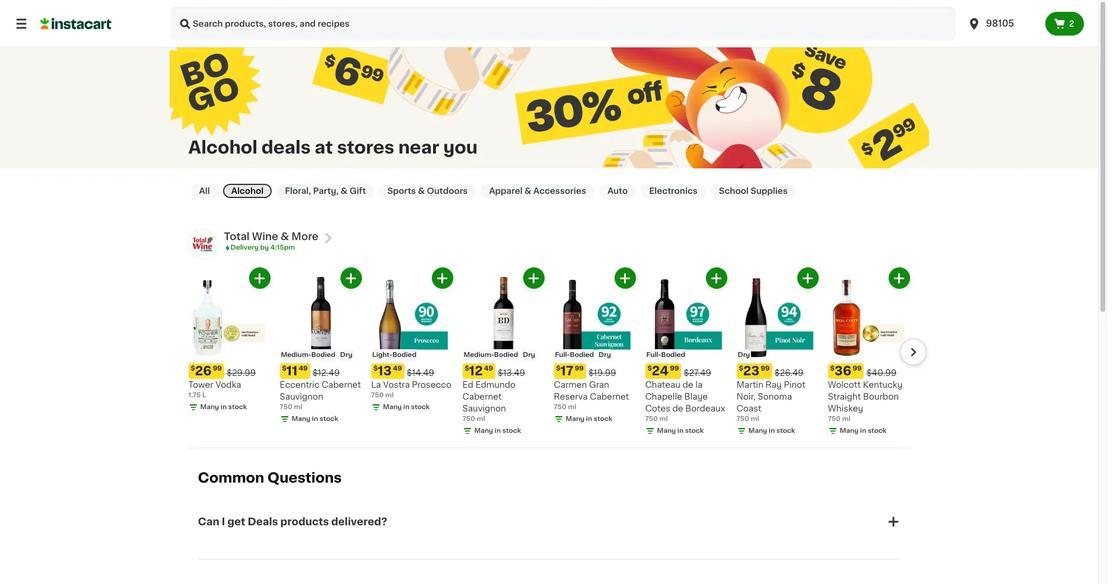 Task type: vqa. For each thing, say whether or not it's contained in the screenshot.
4:30pm associated with Petco
no



Task type: describe. For each thing, give the bounding box(es) containing it.
99 for 17
[[575, 366, 584, 372]]

product group containing 26
[[188, 268, 270, 413]]

$17.99 original price: $19.99 element
[[554, 364, 636, 380]]

full-bodied dry
[[555, 352, 611, 359]]

many in stock for 12
[[475, 428, 521, 435]]

chapelle
[[646, 393, 683, 402]]

17
[[561, 365, 574, 378]]

bordeaux
[[686, 405, 726, 413]]

& left gift
[[341, 187, 348, 195]]

2 bodied from the left
[[393, 352, 417, 359]]

total wine & more
[[224, 232, 319, 242]]

sauvignon inside ed edmundo cabernet sauvignon 750 ml
[[463, 405, 506, 413]]

& right sports
[[418, 187, 425, 195]]

in for 11
[[312, 416, 318, 423]]

chateau de la chapelle blaye cotes de bordeaux 750 ml
[[646, 381, 726, 423]]

alcohol deals at stores near you main content
[[0, 0, 1099, 585]]

23
[[744, 365, 760, 378]]

stock for 11
[[320, 416, 339, 423]]

vostra
[[383, 381, 410, 390]]

outdoors
[[427, 187, 468, 195]]

many for 11
[[292, 416, 311, 423]]

sports & outdoors link
[[379, 184, 476, 198]]

all
[[199, 187, 210, 195]]

many in stock for 11
[[292, 416, 339, 423]]

apparel & accessories
[[489, 187, 586, 195]]

$13.49
[[498, 369, 525, 378]]

$40.99
[[867, 369, 897, 378]]

product group containing 11
[[280, 268, 362, 425]]

apparel
[[489, 187, 523, 195]]

750 inside the chateau de la chapelle blaye cotes de bordeaux 750 ml
[[646, 416, 658, 423]]

$ 23 99
[[739, 365, 770, 378]]

auto
[[608, 187, 628, 195]]

eccentric
[[280, 381, 320, 390]]

98105 button
[[968, 7, 1039, 40]]

ray
[[766, 381, 782, 390]]

la
[[371, 381, 381, 390]]

electronics link
[[641, 184, 706, 198]]

common questions
[[198, 472, 342, 485]]

gift
[[350, 187, 366, 195]]

products
[[280, 518, 329, 527]]

school supplies
[[719, 187, 788, 195]]

add image for 13
[[435, 271, 450, 286]]

school
[[719, 187, 749, 195]]

supplies
[[751, 187, 788, 195]]

4:15pm
[[270, 245, 295, 251]]

i
[[222, 518, 225, 527]]

product group containing 13
[[371, 268, 453, 413]]

l
[[202, 393, 206, 399]]

$ for 12
[[465, 366, 469, 372]]

in for 26
[[221, 404, 227, 411]]

stock for 23
[[777, 428, 796, 435]]

ml inside the chateau de la chapelle blaye cotes de bordeaux 750 ml
[[660, 416, 668, 423]]

la vostra prosecco 750 ml
[[371, 381, 452, 399]]

many for 26
[[200, 404, 219, 411]]

sports
[[388, 187, 416, 195]]

sauvignon inside "eccentric cabernet sauvignon 750 ml"
[[280, 393, 323, 402]]

product group containing 12
[[463, 268, 545, 437]]

add image for 12
[[527, 271, 541, 286]]

dry for 12
[[523, 352, 535, 359]]

more
[[292, 232, 319, 242]]

13
[[378, 365, 392, 378]]

deals
[[262, 139, 311, 156]]

98105
[[987, 19, 1015, 28]]

stock for 26
[[228, 404, 247, 411]]

$27.49
[[684, 369, 712, 378]]

cabernet inside carmen gran reserva cabernet 750 ml
[[590, 393, 629, 402]]

medium-bodied dry for 12
[[464, 352, 535, 359]]

36
[[835, 365, 852, 378]]

medium- for 12
[[464, 352, 494, 359]]

total
[[224, 232, 250, 242]]

$14.49
[[407, 369, 435, 378]]

whiskey
[[828, 405, 864, 413]]

sports & outdoors
[[388, 187, 468, 195]]

chateau
[[646, 381, 681, 390]]

stock for 36
[[868, 428, 887, 435]]

add image for 11
[[344, 271, 359, 286]]

11
[[287, 365, 298, 378]]

49 for 13
[[393, 366, 402, 372]]

full-bodied
[[647, 352, 686, 359]]

product group containing 24
[[646, 268, 727, 437]]

noir,
[[737, 393, 756, 402]]

$12.49
[[313, 369, 340, 378]]

la
[[696, 381, 703, 390]]

many for 23
[[749, 428, 768, 435]]

wolcott
[[828, 381, 861, 390]]

$ for 11
[[282, 366, 287, 372]]

$ for 13
[[374, 366, 378, 372]]

delivered?
[[331, 518, 388, 527]]

$12.49 original price: $13.49 element
[[463, 364, 545, 380]]

2
[[1070, 20, 1075, 28]]

26
[[195, 365, 212, 378]]

many in stock for 24
[[657, 428, 704, 435]]

add image for 17
[[618, 271, 633, 286]]

Search field
[[171, 7, 956, 40]]

vodka
[[216, 381, 241, 390]]

add image for 36
[[892, 271, 907, 286]]

$ for 26
[[191, 366, 195, 372]]

medium-bodied dry for 11
[[281, 352, 353, 359]]

2 button
[[1046, 12, 1084, 36]]

cabernet inside ed edmundo cabernet sauvignon 750 ml
[[463, 393, 502, 402]]

many for 36
[[840, 428, 859, 435]]

24
[[652, 365, 669, 378]]

total wine & more image
[[188, 230, 217, 259]]

$ 17 99
[[556, 365, 584, 378]]

kentucky
[[863, 381, 903, 390]]

& up 4:15pm
[[281, 232, 289, 242]]

auto link
[[599, 184, 636, 198]]

99 for 24
[[670, 366, 679, 372]]

many for 12
[[475, 428, 493, 435]]

sonoma
[[758, 393, 792, 402]]

martin
[[737, 381, 764, 390]]

750 inside carmen gran reserva cabernet 750 ml
[[554, 404, 567, 411]]

750 inside la vostra prosecco 750 ml
[[371, 393, 384, 399]]

dry for 11
[[340, 352, 353, 359]]

add image for 26
[[252, 271, 267, 286]]

floral, party, & gift link
[[277, 184, 374, 198]]

get
[[228, 518, 245, 527]]

bodied for 17
[[570, 352, 594, 359]]

cotes
[[646, 405, 671, 413]]

12
[[469, 365, 483, 378]]

ml inside carmen gran reserva cabernet 750 ml
[[568, 404, 577, 411]]

$ 11 49
[[282, 365, 308, 378]]

light-bodied
[[372, 352, 417, 359]]

ml inside wolcott kentucky straight bourbon whiskey 750 ml
[[843, 416, 851, 423]]

bodied for 12
[[494, 352, 518, 359]]

tower vodka 1.75 l
[[188, 381, 241, 399]]

stock for 12
[[503, 428, 521, 435]]

5 bodied from the left
[[662, 352, 686, 359]]

add image for 23
[[801, 271, 816, 286]]

many for 13
[[383, 404, 402, 411]]

item carousel region
[[172, 268, 927, 444]]

add image for 24
[[709, 271, 724, 286]]

full- for full-bodied dry
[[555, 352, 570, 359]]

product group containing 36
[[828, 268, 910, 437]]



Task type: locate. For each thing, give the bounding box(es) containing it.
cabernet down edmundo
[[463, 393, 502, 402]]

$13.49 original price: $14.49 element
[[371, 364, 453, 380]]

2 horizontal spatial add image
[[892, 271, 907, 286]]

99 right 36
[[853, 366, 862, 372]]

many in stock for 13
[[383, 404, 430, 411]]

ml inside ed edmundo cabernet sauvignon 750 ml
[[477, 416, 485, 423]]

ml down edmundo
[[477, 416, 485, 423]]

de left la
[[683, 381, 694, 390]]

product group containing 23
[[737, 268, 819, 437]]

in down la vostra prosecco 750 ml on the left of the page
[[404, 404, 410, 411]]

in down tower vodka 1.75 l
[[221, 404, 227, 411]]

dry up $11.49 original price: $12.49 element
[[340, 352, 353, 359]]

bodied up $ 24 99
[[662, 352, 686, 359]]

bodied
[[312, 352, 336, 359], [393, 352, 417, 359], [494, 352, 518, 359], [570, 352, 594, 359], [662, 352, 686, 359]]

& right apparel
[[525, 187, 532, 195]]

7 product group from the left
[[737, 268, 819, 437]]

750 inside "eccentric cabernet sauvignon 750 ml"
[[280, 404, 293, 411]]

1 horizontal spatial medium-
[[464, 352, 494, 359]]

cabernet down gran
[[590, 393, 629, 402]]

750
[[371, 393, 384, 399], [280, 404, 293, 411], [554, 404, 567, 411], [463, 416, 475, 423], [646, 416, 658, 423], [737, 416, 750, 423], [828, 416, 841, 423]]

many down coast
[[749, 428, 768, 435]]

$ 26 99
[[191, 365, 222, 378]]

many down reserva at right
[[566, 416, 585, 423]]

tower
[[188, 381, 213, 390]]

49 inside the $ 12 49
[[484, 366, 493, 372]]

sauvignon down edmundo
[[463, 405, 506, 413]]

in down whiskey
[[861, 428, 867, 435]]

many down 'vostra'
[[383, 404, 402, 411]]

gran
[[589, 381, 610, 390]]

2 full- from the left
[[647, 352, 662, 359]]

in for 36
[[861, 428, 867, 435]]

$29.99
[[227, 369, 256, 378]]

ml down reserva at right
[[568, 404, 577, 411]]

3 add image from the left
[[892, 271, 907, 286]]

product group containing 17
[[554, 268, 636, 425]]

99 right the 26
[[213, 366, 222, 372]]

0 horizontal spatial add image
[[344, 271, 359, 286]]

martin ray pinot noir, sonoma coast 750 ml
[[737, 381, 806, 423]]

99 right 24
[[670, 366, 679, 372]]

cabernet
[[322, 381, 361, 390], [463, 393, 502, 402], [590, 393, 629, 402]]

1 add image from the left
[[252, 271, 267, 286]]

$ inside $ 36 99
[[831, 366, 835, 372]]

4 product group from the left
[[463, 268, 545, 437]]

can i get deals products delivered?
[[198, 518, 388, 527]]

full-
[[555, 352, 570, 359], [647, 352, 662, 359]]

$ inside $ 13 49
[[374, 366, 378, 372]]

many in stock down whiskey
[[840, 428, 887, 435]]

many in stock for 36
[[840, 428, 887, 435]]

$ inside $ 17 99
[[556, 366, 561, 372]]

alcohol up all
[[188, 139, 258, 156]]

in for 17
[[586, 416, 592, 423]]

1 full- from the left
[[555, 352, 570, 359]]

3 add image from the left
[[618, 271, 633, 286]]

$ 13 49
[[374, 365, 402, 378]]

99 right '17'
[[575, 366, 584, 372]]

2 dry from the left
[[523, 352, 535, 359]]

5 $ from the left
[[556, 366, 561, 372]]

1 49 from the left
[[299, 366, 308, 372]]

stock down la vostra prosecco 750 ml on the left of the page
[[411, 404, 430, 411]]

750 inside 'martin ray pinot noir, sonoma coast 750 ml'
[[737, 416, 750, 423]]

0 horizontal spatial 49
[[299, 366, 308, 372]]

None search field
[[171, 7, 956, 40]]

in down 'martin ray pinot noir, sonoma coast 750 ml'
[[769, 428, 775, 435]]

floral, party, & gift
[[285, 187, 366, 195]]

medium- up the $ 12 49 on the left
[[464, 352, 494, 359]]

$ up chateau
[[648, 366, 652, 372]]

ml down eccentric
[[294, 404, 302, 411]]

$23.99 original price: $26.49 element
[[737, 364, 819, 380]]

alcohol link
[[223, 184, 272, 198]]

99 inside $ 23 99
[[761, 366, 770, 372]]

99 for 23
[[761, 366, 770, 372]]

$ inside $ 11 49
[[282, 366, 287, 372]]

1 medium-bodied dry from the left
[[281, 352, 353, 359]]

$ up carmen
[[556, 366, 561, 372]]

ml down the cotes
[[660, 416, 668, 423]]

many in stock for 23
[[749, 428, 796, 435]]

dry up $19.99
[[599, 352, 611, 359]]

light-
[[372, 352, 393, 359]]

4 $ from the left
[[465, 366, 469, 372]]

many for 24
[[657, 428, 676, 435]]

stock down bordeaux
[[685, 428, 704, 435]]

750 down whiskey
[[828, 416, 841, 423]]

$ up tower
[[191, 366, 195, 372]]

2 99 from the left
[[575, 366, 584, 372]]

delivery by 4:15pm
[[231, 245, 295, 251]]

2 medium- from the left
[[464, 352, 494, 359]]

product group
[[188, 268, 270, 413], [280, 268, 362, 425], [371, 268, 453, 413], [463, 268, 545, 437], [554, 268, 636, 425], [646, 268, 727, 437], [737, 268, 819, 437], [828, 268, 910, 437]]

1 vertical spatial sauvignon
[[463, 405, 506, 413]]

1 horizontal spatial 49
[[393, 366, 402, 372]]

2 49 from the left
[[393, 366, 402, 372]]

edmundo
[[476, 381, 516, 390]]

750 down la
[[371, 393, 384, 399]]

stock down "eccentric cabernet sauvignon 750 ml"
[[320, 416, 339, 423]]

many in stock down ed edmundo cabernet sauvignon 750 ml
[[475, 428, 521, 435]]

bodied up the $13.49 original price: $14.49 element
[[393, 352, 417, 359]]

750 down ed
[[463, 416, 475, 423]]

wine
[[252, 232, 278, 242]]

99 inside $ 36 99
[[853, 366, 862, 372]]

medium- up $ 11 49
[[281, 352, 312, 359]]

2 $ from the left
[[282, 366, 287, 372]]

750 inside ed edmundo cabernet sauvignon 750 ml
[[463, 416, 475, 423]]

750 down the cotes
[[646, 416, 658, 423]]

stock for 13
[[411, 404, 430, 411]]

2 horizontal spatial cabernet
[[590, 393, 629, 402]]

carmen
[[554, 381, 587, 390]]

dry
[[340, 352, 353, 359], [523, 352, 535, 359], [599, 352, 611, 359], [738, 352, 750, 359]]

2 add image from the left
[[435, 271, 450, 286]]

stock for 17
[[594, 416, 613, 423]]

add image
[[252, 271, 267, 286], [527, 271, 541, 286], [618, 271, 633, 286], [709, 271, 724, 286], [801, 271, 816, 286]]

ml inside la vostra prosecco 750 ml
[[386, 393, 394, 399]]

4 dry from the left
[[738, 352, 750, 359]]

in for 12
[[495, 428, 501, 435]]

many in stock down the chateau de la chapelle blaye cotes de bordeaux 750 ml
[[657, 428, 704, 435]]

0 horizontal spatial full-
[[555, 352, 570, 359]]

many in stock down tower vodka 1.75 l
[[200, 404, 247, 411]]

stock down carmen gran reserva cabernet 750 ml
[[594, 416, 613, 423]]

5 99 from the left
[[853, 366, 862, 372]]

$ up martin
[[739, 366, 744, 372]]

party,
[[313, 187, 339, 195]]

5 product group from the left
[[554, 268, 636, 425]]

many in stock down 'martin ray pinot noir, sonoma coast 750 ml'
[[749, 428, 796, 435]]

6 $ from the left
[[648, 366, 652, 372]]

add image
[[344, 271, 359, 286], [435, 271, 450, 286], [892, 271, 907, 286]]

99 inside $ 17 99
[[575, 366, 584, 372]]

8 $ from the left
[[831, 366, 835, 372]]

medium-bodied dry up $11.49 original price: $12.49 element
[[281, 352, 353, 359]]

prosecco
[[412, 381, 452, 390]]

2 add image from the left
[[527, 271, 541, 286]]

0 horizontal spatial medium-
[[281, 352, 312, 359]]

ml inside 'martin ray pinot noir, sonoma coast 750 ml'
[[751, 416, 760, 423]]

7 $ from the left
[[739, 366, 744, 372]]

$11.49 original price: $12.49 element
[[280, 364, 362, 380]]

at
[[315, 139, 333, 156]]

full- up 24
[[647, 352, 662, 359]]

99 right the 23
[[761, 366, 770, 372]]

1 medium- from the left
[[281, 352, 312, 359]]

1 horizontal spatial sauvignon
[[463, 405, 506, 413]]

49 for 12
[[484, 366, 493, 372]]

$ up ed
[[465, 366, 469, 372]]

ed
[[463, 381, 474, 390]]

49
[[299, 366, 308, 372], [393, 366, 402, 372], [484, 366, 493, 372]]

49 right "12" at the bottom left of the page
[[484, 366, 493, 372]]

dry for 17
[[599, 352, 611, 359]]

1 horizontal spatial medium-bodied dry
[[464, 352, 535, 359]]

stock down vodka
[[228, 404, 247, 411]]

3 49 from the left
[[484, 366, 493, 372]]

you
[[444, 139, 478, 156]]

alcohol for alcohol
[[231, 187, 264, 195]]

49 right '13'
[[393, 366, 402, 372]]

$ inside $ 23 99
[[739, 366, 744, 372]]

$ up eccentric
[[282, 366, 287, 372]]

ml inside "eccentric cabernet sauvignon 750 ml"
[[294, 404, 302, 411]]

full- up '17'
[[555, 352, 570, 359]]

3 product group from the left
[[371, 268, 453, 413]]

in down ed edmundo cabernet sauvignon 750 ml
[[495, 428, 501, 435]]

1 horizontal spatial full-
[[647, 352, 662, 359]]

in down carmen gran reserva cabernet 750 ml
[[586, 416, 592, 423]]

many
[[200, 404, 219, 411], [383, 404, 402, 411], [292, 416, 311, 423], [566, 416, 585, 423], [475, 428, 493, 435], [657, 428, 676, 435], [749, 428, 768, 435], [840, 428, 859, 435]]

many down ed edmundo cabernet sauvignon 750 ml
[[475, 428, 493, 435]]

98105 button
[[960, 7, 1046, 40]]

4 bodied from the left
[[570, 352, 594, 359]]

1 vertical spatial de
[[673, 405, 684, 413]]

dry up the 23
[[738, 352, 750, 359]]

bodied up $11.49 original price: $12.49 element
[[312, 352, 336, 359]]

ed edmundo cabernet sauvignon 750 ml
[[463, 381, 516, 423]]

1 99 from the left
[[213, 366, 222, 372]]

many down whiskey
[[840, 428, 859, 435]]

3 dry from the left
[[599, 352, 611, 359]]

4 add image from the left
[[709, 271, 724, 286]]

3 99 from the left
[[670, 366, 679, 372]]

eccentric cabernet sauvignon 750 ml
[[280, 381, 361, 411]]

&
[[341, 187, 348, 195], [418, 187, 425, 195], [525, 187, 532, 195], [281, 232, 289, 242]]

carmen gran reserva cabernet 750 ml
[[554, 381, 629, 411]]

de down chapelle
[[673, 405, 684, 413]]

coast
[[737, 405, 762, 413]]

$ 24 99
[[648, 365, 679, 378]]

$26.99 original price: $29.99 element
[[188, 364, 270, 380]]

750 down coast
[[737, 416, 750, 423]]

49 inside $ 11 49
[[299, 366, 308, 372]]

in for 13
[[404, 404, 410, 411]]

in for 23
[[769, 428, 775, 435]]

750 down reserva at right
[[554, 404, 567, 411]]

many in stock down "eccentric cabernet sauvignon 750 ml"
[[292, 416, 339, 423]]

can
[[198, 518, 219, 527]]

ml down coast
[[751, 416, 760, 423]]

medium-bodied dry up '$12.49 original price: $13.49' element
[[464, 352, 535, 359]]

deals
[[248, 518, 278, 527]]

$ 36 99
[[831, 365, 862, 378]]

$ for 23
[[739, 366, 744, 372]]

0 vertical spatial sauvignon
[[280, 393, 323, 402]]

1 horizontal spatial add image
[[435, 271, 450, 286]]

1 $ from the left
[[191, 366, 195, 372]]

$36.99 original price: $40.99 element
[[828, 364, 910, 380]]

bodied up '$12.49 original price: $13.49' element
[[494, 352, 518, 359]]

stock for 24
[[685, 428, 704, 435]]

1 bodied from the left
[[312, 352, 336, 359]]

stock down wolcott kentucky straight bourbon whiskey 750 ml
[[868, 428, 887, 435]]

alcohol deals at stores near you
[[188, 139, 478, 156]]

99 for 26
[[213, 366, 222, 372]]

$ for 24
[[648, 366, 652, 372]]

medium-bodied dry
[[281, 352, 353, 359], [464, 352, 535, 359]]

750 down eccentric
[[280, 404, 293, 411]]

3 bodied from the left
[[494, 352, 518, 359]]

1 vertical spatial alcohol
[[231, 187, 264, 195]]

0 horizontal spatial medium-bodied dry
[[281, 352, 353, 359]]

$ for 17
[[556, 366, 561, 372]]

alcohol for alcohol deals at stores near you
[[188, 139, 258, 156]]

many down "eccentric cabernet sauvignon 750 ml"
[[292, 416, 311, 423]]

1 horizontal spatial cabernet
[[463, 393, 502, 402]]

0 vertical spatial alcohol
[[188, 139, 258, 156]]

bourbon
[[863, 393, 899, 402]]

99
[[213, 366, 222, 372], [575, 366, 584, 372], [670, 366, 679, 372], [761, 366, 770, 372], [853, 366, 862, 372]]

can i get deals products delivered? button
[[198, 501, 901, 544]]

school supplies link
[[711, 184, 796, 198]]

dry up $13.49
[[523, 352, 535, 359]]

0 horizontal spatial cabernet
[[322, 381, 361, 390]]

in down the chateau de la chapelle blaye cotes de bordeaux 750 ml
[[678, 428, 684, 435]]

99 inside $ 24 99
[[670, 366, 679, 372]]

many in stock for 17
[[566, 416, 613, 423]]

floral,
[[285, 187, 311, 195]]

1 product group from the left
[[188, 268, 270, 413]]

bodied up $ 17 99 in the right bottom of the page
[[570, 352, 594, 359]]

1.75
[[188, 393, 201, 399]]

sauvignon down eccentric
[[280, 393, 323, 402]]

3 $ from the left
[[374, 366, 378, 372]]

stock down 'martin ray pinot noir, sonoma coast 750 ml'
[[777, 428, 796, 435]]

medium-
[[281, 352, 312, 359], [464, 352, 494, 359]]

many down l
[[200, 404, 219, 411]]

$ inside $ 24 99
[[648, 366, 652, 372]]

99 for 36
[[853, 366, 862, 372]]

instacart logo image
[[40, 17, 112, 31]]

apparel & accessories link
[[481, 184, 595, 198]]

many in stock down la vostra prosecco 750 ml on the left of the page
[[383, 404, 430, 411]]

$26.49
[[775, 369, 804, 378]]

bodied for 11
[[312, 352, 336, 359]]

ml down whiskey
[[843, 416, 851, 423]]

$ down light-
[[374, 366, 378, 372]]

4 99 from the left
[[761, 366, 770, 372]]

$ 12 49
[[465, 365, 493, 378]]

8 product group from the left
[[828, 268, 910, 437]]

2 product group from the left
[[280, 268, 362, 425]]

reserva
[[554, 393, 588, 402]]

many in stock for 26
[[200, 404, 247, 411]]

stock down ed edmundo cabernet sauvignon 750 ml
[[503, 428, 521, 435]]

0 horizontal spatial sauvignon
[[280, 393, 323, 402]]

1 add image from the left
[[344, 271, 359, 286]]

6 product group from the left
[[646, 268, 727, 437]]

questions
[[268, 472, 342, 485]]

0 vertical spatial de
[[683, 381, 694, 390]]

in down "eccentric cabernet sauvignon 750 ml"
[[312, 416, 318, 423]]

$ inside $ 26 99
[[191, 366, 195, 372]]

alcohol right all link
[[231, 187, 264, 195]]

1 dry from the left
[[340, 352, 353, 359]]

by
[[260, 245, 269, 251]]

full- for full-bodied
[[647, 352, 662, 359]]

cabernet down $12.49
[[322, 381, 361, 390]]

in
[[221, 404, 227, 411], [404, 404, 410, 411], [312, 416, 318, 423], [586, 416, 592, 423], [495, 428, 501, 435], [678, 428, 684, 435], [769, 428, 775, 435], [861, 428, 867, 435]]

2 medium-bodied dry from the left
[[464, 352, 535, 359]]

many down the cotes
[[657, 428, 676, 435]]

2 horizontal spatial 49
[[484, 366, 493, 372]]

49 for 11
[[299, 366, 308, 372]]

99 inside $ 26 99
[[213, 366, 222, 372]]

medium- for 11
[[281, 352, 312, 359]]

750 inside wolcott kentucky straight bourbon whiskey 750 ml
[[828, 416, 841, 423]]

$ for 36
[[831, 366, 835, 372]]

$ up wolcott at the right of page
[[831, 366, 835, 372]]

many in stock down carmen gran reserva cabernet 750 ml
[[566, 416, 613, 423]]

pinot
[[784, 381, 806, 390]]

delivery
[[231, 245, 259, 251]]

stock
[[228, 404, 247, 411], [411, 404, 430, 411], [320, 416, 339, 423], [594, 416, 613, 423], [503, 428, 521, 435], [685, 428, 704, 435], [777, 428, 796, 435], [868, 428, 887, 435]]

electronics
[[649, 187, 698, 195]]

many for 17
[[566, 416, 585, 423]]

49 right 11
[[299, 366, 308, 372]]

$ inside the $ 12 49
[[465, 366, 469, 372]]

common
[[198, 472, 264, 485]]

ml down 'vostra'
[[386, 393, 394, 399]]

many in stock
[[200, 404, 247, 411], [383, 404, 430, 411], [292, 416, 339, 423], [566, 416, 613, 423], [475, 428, 521, 435], [657, 428, 704, 435], [749, 428, 796, 435], [840, 428, 887, 435]]

straight
[[828, 393, 861, 402]]

$24.99 original price: $27.49 element
[[646, 364, 727, 380]]

in for 24
[[678, 428, 684, 435]]

5 add image from the left
[[801, 271, 816, 286]]

49 inside $ 13 49
[[393, 366, 402, 372]]

cabernet inside "eccentric cabernet sauvignon 750 ml"
[[322, 381, 361, 390]]

sauvignon
[[280, 393, 323, 402], [463, 405, 506, 413]]



